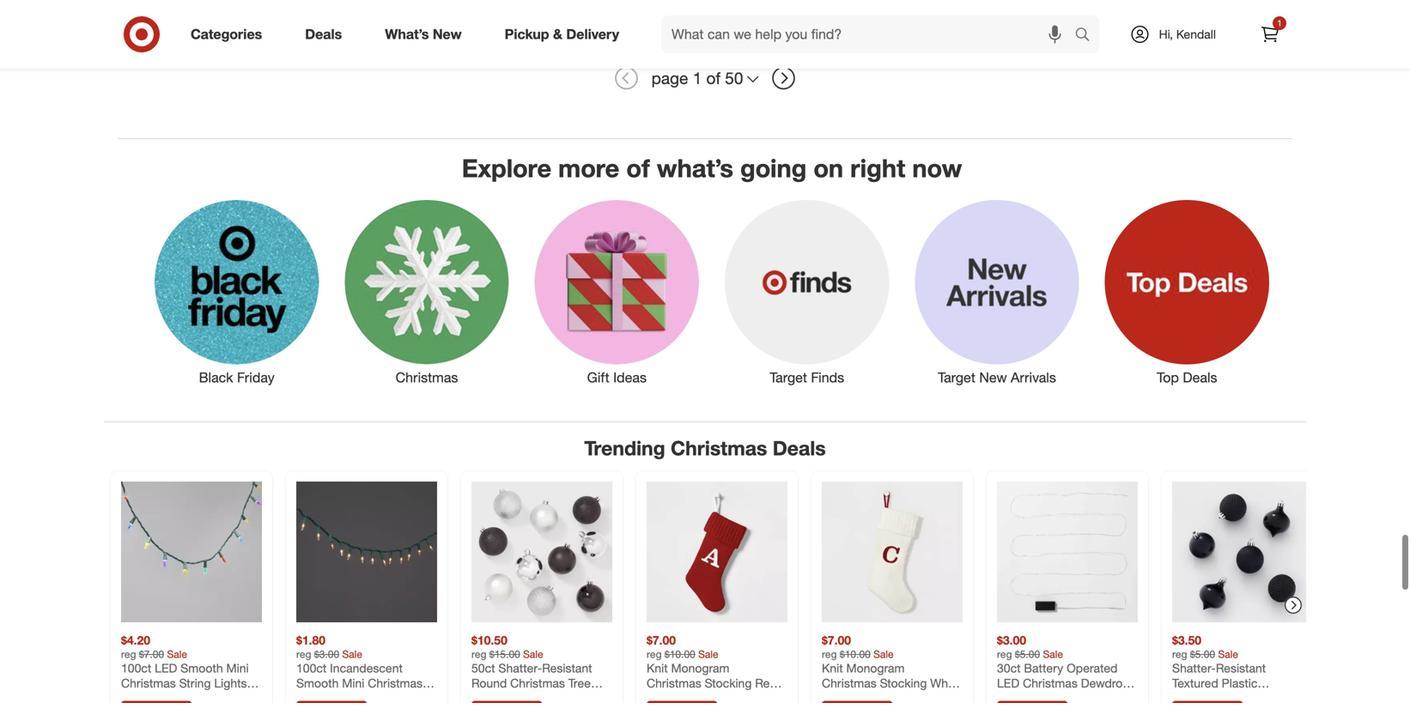 Task type: locate. For each thing, give the bounding box(es) containing it.
6 reg from the left
[[997, 648, 1012, 661]]

wondershop™ for knit monogram christmas stocking white - wondershop™
[[830, 691, 905, 703]]

christmas link
[[332, 197, 522, 387]]

- inside $7.00 reg $10.00 sale knit monogram christmas stocking white - wondershop™
[[822, 691, 827, 703]]

2 sale from the left
[[342, 648, 362, 661]]

monogram inside $7.00 reg $10.00 sale knit monogram christmas stocking red - wondershop™
[[671, 661, 729, 676]]

reg inside $7.00 reg $10.00 sale knit monogram christmas stocking white - wondershop™
[[822, 648, 837, 661]]

knit for knit monogram christmas stocking red - wondershop™
[[647, 661, 668, 676]]

new
[[433, 26, 462, 43], [979, 369, 1007, 386]]

-
[[780, 676, 785, 691], [822, 691, 827, 703]]

wondershop™ left red
[[647, 691, 721, 703]]

2 $10.00 from the left
[[840, 648, 871, 661]]

sale
[[167, 648, 187, 661], [342, 648, 362, 661], [523, 648, 543, 661], [698, 648, 718, 661], [873, 648, 894, 661], [1043, 648, 1063, 661], [1218, 648, 1238, 661]]

$7.00
[[647, 633, 676, 648], [822, 633, 851, 648], [139, 648, 164, 661]]

$3.00 inside $3.00 reg $5.00 sale
[[997, 633, 1026, 648]]

what's
[[657, 153, 733, 183]]

deals down target finds
[[773, 436, 826, 460]]

1 vertical spatial 1
[[693, 68, 702, 88]]

deals left what's
[[305, 26, 342, 43]]

more
[[558, 153, 619, 183]]

1 vertical spatial new
[[979, 369, 1007, 386]]

0 horizontal spatial stocking
[[705, 676, 752, 691]]

wondershop™ inside $7.00 reg $10.00 sale knit monogram christmas stocking white - wondershop™
[[830, 691, 905, 703]]

1 target from the left
[[770, 369, 807, 386]]

sale for $3.50
[[1218, 648, 1238, 661]]

reg inside $3.50 reg $5.00 sale
[[1172, 648, 1187, 661]]

$3.00
[[997, 633, 1026, 648], [314, 648, 339, 661]]

of
[[706, 68, 720, 88], [626, 153, 650, 183]]

of for more
[[626, 153, 650, 183]]

0 horizontal spatial wondershop™
[[647, 691, 721, 703]]

hi,
[[1159, 27, 1173, 42]]

$10.50 reg $15.00 sale
[[471, 633, 543, 661]]

now
[[912, 153, 962, 183]]

3 reg from the left
[[471, 648, 486, 661]]

1 horizontal spatial deals
[[773, 436, 826, 460]]

of right more
[[626, 153, 650, 183]]

2 reg from the left
[[296, 648, 311, 661]]

of inside "dropdown button"
[[706, 68, 720, 88]]

pickup
[[505, 26, 549, 43]]

new left arrivals
[[979, 369, 1007, 386]]

1 horizontal spatial target
[[938, 369, 975, 386]]

sale inside $10.50 reg $15.00 sale
[[523, 648, 543, 661]]

1 horizontal spatial $5.00
[[1190, 648, 1215, 661]]

knit inside $7.00 reg $10.00 sale knit monogram christmas stocking white - wondershop™
[[822, 661, 843, 676]]

1 $5.00 from the left
[[1015, 648, 1040, 661]]

1 vertical spatial of
[[626, 153, 650, 183]]

&
[[553, 26, 562, 43]]

0 vertical spatial of
[[706, 68, 720, 88]]

new for target
[[979, 369, 1007, 386]]

page 1 of 50
[[651, 68, 743, 88]]

1
[[1277, 18, 1282, 28], [693, 68, 702, 88]]

search button
[[1067, 15, 1108, 57]]

monogram left 'white'
[[846, 661, 905, 676]]

knit for knit monogram christmas stocking white - wondershop™
[[822, 661, 843, 676]]

- inside $7.00 reg $10.00 sale knit monogram christmas stocking red - wondershop™
[[780, 676, 785, 691]]

reg for $1.80
[[296, 648, 311, 661]]

50ct shatter-resistant round christmas tree ornament set - wondershop™ image
[[471, 482, 612, 622], [471, 482, 612, 622]]

0 horizontal spatial -
[[780, 676, 785, 691]]

1 stocking from the left
[[705, 676, 752, 691]]

black
[[199, 369, 233, 386]]

sale for $10.50
[[523, 648, 543, 661]]

2 target from the left
[[938, 369, 975, 386]]

stocking
[[705, 676, 752, 691], [880, 676, 927, 691]]

add to cart button
[[124, 0, 195, 20]]

$7.00 inside $7.00 reg $10.00 sale knit monogram christmas stocking white - wondershop™
[[822, 633, 851, 648]]

0 vertical spatial 1
[[1277, 18, 1282, 28]]

stocking left red
[[705, 676, 752, 691]]

reg inside $7.00 reg $10.00 sale knit monogram christmas stocking red - wondershop™
[[647, 648, 662, 661]]

$7.00 reg $10.00 sale knit monogram christmas stocking red - wondershop™
[[647, 633, 785, 703]]

what's new
[[385, 26, 462, 43]]

0 horizontal spatial of
[[626, 153, 650, 183]]

target for target finds
[[770, 369, 807, 386]]

of for 1
[[706, 68, 720, 88]]

reg inside $4.20 reg $7.00 sale
[[121, 648, 136, 661]]

target
[[770, 369, 807, 386], [938, 369, 975, 386]]

30ct battery operated led christmas dewdrop fairy string lights warm white with silver wire - wondershop™ image
[[997, 482, 1138, 622], [997, 482, 1138, 622]]

black friday link
[[142, 197, 332, 387]]

1 horizontal spatial knit
[[822, 661, 843, 676]]

1 vertical spatial deals
[[1183, 369, 1217, 386]]

1 horizontal spatial monogram
[[846, 661, 905, 676]]

$7.00 inside $7.00 reg $10.00 sale knit monogram christmas stocking red - wondershop™
[[647, 633, 676, 648]]

gift
[[587, 369, 609, 386]]

0 horizontal spatial new
[[433, 26, 462, 43]]

christmas
[[396, 369, 458, 386], [671, 436, 767, 460], [647, 676, 701, 691], [822, 676, 877, 691]]

page
[[651, 68, 688, 88]]

christmas inside $7.00 reg $10.00 sale knit monogram christmas stocking red - wondershop™
[[647, 676, 701, 691]]

$5.00 for $3.50
[[1190, 648, 1215, 661]]

stocking inside $7.00 reg $10.00 sale knit monogram christmas stocking white - wondershop™
[[880, 676, 927, 691]]

$7.00 for knit monogram christmas stocking red - wondershop™
[[647, 633, 676, 648]]

reg
[[121, 648, 136, 661], [296, 648, 311, 661], [471, 648, 486, 661], [647, 648, 662, 661], [822, 648, 837, 661], [997, 648, 1012, 661], [1172, 648, 1187, 661]]

1 monogram from the left
[[671, 661, 729, 676]]

6 sale from the left
[[1043, 648, 1063, 661]]

to
[[154, 0, 164, 13]]

gift ideas
[[587, 369, 647, 386]]

3 sale from the left
[[523, 648, 543, 661]]

sale inside $4.20 reg $7.00 sale
[[167, 648, 187, 661]]

- for knit monogram christmas stocking white - wondershop™
[[822, 691, 827, 703]]

trending christmas deals
[[584, 436, 826, 460]]

2 knit from the left
[[822, 661, 843, 676]]

1 horizontal spatial wondershop™
[[830, 691, 905, 703]]

going
[[740, 153, 807, 183]]

0 vertical spatial deals
[[305, 26, 342, 43]]

$5.00 inside $3.50 reg $5.00 sale
[[1190, 648, 1215, 661]]

knit
[[647, 661, 668, 676], [822, 661, 843, 676]]

1 reg from the left
[[121, 648, 136, 661]]

$1.80
[[296, 633, 326, 648]]

reg inside $3.00 reg $5.00 sale
[[997, 648, 1012, 661]]

hi, kendall
[[1159, 27, 1216, 42]]

wondershop™
[[647, 691, 721, 703], [830, 691, 905, 703]]

monogram for knit monogram christmas stocking red - wondershop™
[[671, 661, 729, 676]]

shatter-resistant textured plastic christmas tree ornament set 20pc - wondershop™ image
[[1172, 482, 1313, 622], [1172, 482, 1313, 622]]

$5.00 inside $3.00 reg $5.00 sale
[[1015, 648, 1040, 661]]

100ct led smooth mini christmas string lights with green wire - wondershop™ image
[[121, 482, 262, 622], [121, 482, 262, 622]]

$10.50
[[471, 633, 507, 648]]

4 sale from the left
[[698, 648, 718, 661]]

sale inside $3.00 reg $5.00 sale
[[1043, 648, 1063, 661]]

2 stocking from the left
[[880, 676, 927, 691]]

1 knit from the left
[[647, 661, 668, 676]]

1 inside "dropdown button"
[[693, 68, 702, 88]]

stocking for white
[[880, 676, 927, 691]]

$1.80 reg $3.00 sale
[[296, 633, 362, 661]]

target left finds
[[770, 369, 807, 386]]

2 wondershop™ from the left
[[830, 691, 905, 703]]

0 horizontal spatial deals
[[305, 26, 342, 43]]

0 horizontal spatial target
[[770, 369, 807, 386]]

2 monogram from the left
[[846, 661, 905, 676]]

4 reg from the left
[[647, 648, 662, 661]]

100ct incandescent smooth mini christmas string lights clear with green wire - wondershop™ image
[[296, 482, 437, 622], [296, 482, 437, 622]]

1 horizontal spatial $10.00
[[840, 648, 871, 661]]

0 horizontal spatial knit
[[647, 661, 668, 676]]

1 horizontal spatial 1
[[1277, 18, 1282, 28]]

reg for $3.00
[[997, 648, 1012, 661]]

5 sale from the left
[[873, 648, 894, 661]]

1 $10.00 from the left
[[665, 648, 695, 661]]

50
[[725, 68, 743, 88]]

sale inside $1.80 reg $3.00 sale
[[342, 648, 362, 661]]

1 right page
[[693, 68, 702, 88]]

sale for $4.20
[[167, 648, 187, 661]]

1 horizontal spatial -
[[822, 691, 827, 703]]

monogram
[[671, 661, 729, 676], [846, 661, 905, 676]]

$10.00
[[665, 648, 695, 661], [840, 648, 871, 661]]

top
[[1157, 369, 1179, 386]]

stocking inside $7.00 reg $10.00 sale knit monogram christmas stocking red - wondershop™
[[705, 676, 752, 691]]

7 reg from the left
[[1172, 648, 1187, 661]]

1 horizontal spatial $3.00
[[997, 633, 1026, 648]]

$10.00 for knit monogram christmas stocking white - wondershop™
[[840, 648, 871, 661]]

explore more of what's going on right now
[[462, 153, 962, 183]]

friday
[[237, 369, 275, 386]]

0 horizontal spatial $10.00
[[665, 648, 695, 661]]

deals
[[305, 26, 342, 43], [1183, 369, 1217, 386], [773, 436, 826, 460]]

pickup & delivery link
[[490, 15, 641, 53]]

$3.00 reg $5.00 sale
[[997, 633, 1063, 661]]

reg for $10.50
[[471, 648, 486, 661]]

reg inside $1.80 reg $3.00 sale
[[296, 648, 311, 661]]

1 horizontal spatial new
[[979, 369, 1007, 386]]

$10.00 inside $7.00 reg $10.00 sale knit monogram christmas stocking red - wondershop™
[[665, 648, 695, 661]]

2 horizontal spatial $7.00
[[822, 633, 851, 648]]

0 horizontal spatial monogram
[[671, 661, 729, 676]]

1 wondershop™ from the left
[[647, 691, 721, 703]]

0 horizontal spatial $7.00
[[139, 648, 164, 661]]

knit inside $7.00 reg $10.00 sale knit monogram christmas stocking red - wondershop™
[[647, 661, 668, 676]]

2 horizontal spatial deals
[[1183, 369, 1217, 386]]

$10.00 inside $7.00 reg $10.00 sale knit monogram christmas stocking white - wondershop™
[[840, 648, 871, 661]]

sale inside $3.50 reg $5.00 sale
[[1218, 648, 1238, 661]]

target left arrivals
[[938, 369, 975, 386]]

0 horizontal spatial $5.00
[[1015, 648, 1040, 661]]

reg inside $10.50 reg $15.00 sale
[[471, 648, 486, 661]]

7 sale from the left
[[1218, 648, 1238, 661]]

$3.50 reg $5.00 sale
[[1172, 633, 1238, 661]]

0 horizontal spatial $3.00
[[314, 648, 339, 661]]

0 vertical spatial new
[[433, 26, 462, 43]]

search
[[1067, 28, 1108, 44]]

stocking left 'white'
[[880, 676, 927, 691]]

monogram left red
[[671, 661, 729, 676]]

1 horizontal spatial $7.00
[[647, 633, 676, 648]]

white
[[930, 676, 961, 691]]

$5.00
[[1015, 648, 1040, 661], [1190, 648, 1215, 661]]

wondershop™ left 'white'
[[830, 691, 905, 703]]

new right what's
[[433, 26, 462, 43]]

what's new link
[[370, 15, 483, 53]]

1 sale from the left
[[167, 648, 187, 661]]

reg for $4.20
[[121, 648, 136, 661]]

2 vertical spatial deals
[[773, 436, 826, 460]]

2 $5.00 from the left
[[1190, 648, 1215, 661]]

add
[[132, 0, 151, 13]]

new for what's
[[433, 26, 462, 43]]

monogram inside $7.00 reg $10.00 sale knit monogram christmas stocking white - wondershop™
[[846, 661, 905, 676]]

1 right kendall
[[1277, 18, 1282, 28]]

wondershop™ inside $7.00 reg $10.00 sale knit monogram christmas stocking red - wondershop™
[[647, 691, 721, 703]]

knit monogram christmas stocking red - wondershop™ image
[[647, 482, 787, 622], [647, 482, 787, 622]]

explore
[[462, 153, 551, 183]]

christmas inside $7.00 reg $10.00 sale knit monogram christmas stocking white - wondershop™
[[822, 676, 877, 691]]

1 horizontal spatial stocking
[[880, 676, 927, 691]]

knit monogram christmas stocking white - wondershop™ image
[[822, 482, 963, 622]]

of left the 50
[[706, 68, 720, 88]]

0 horizontal spatial 1
[[693, 68, 702, 88]]

5 reg from the left
[[822, 648, 837, 661]]

trending
[[584, 436, 665, 460]]

1 horizontal spatial of
[[706, 68, 720, 88]]

1 inside "link"
[[1277, 18, 1282, 28]]

top deals
[[1157, 369, 1217, 386]]

$4.20 reg $7.00 sale
[[121, 633, 187, 661]]

pickup & delivery
[[505, 26, 619, 43]]

deals right top
[[1183, 369, 1217, 386]]



Task type: describe. For each thing, give the bounding box(es) containing it.
$3.00 inside $1.80 reg $3.00 sale
[[314, 648, 339, 661]]

delivery
[[566, 26, 619, 43]]

$5.00 for $3.00
[[1015, 648, 1040, 661]]

target new arrivals
[[938, 369, 1056, 386]]

target finds link
[[712, 197, 902, 387]]

$7.00 inside $4.20 reg $7.00 sale
[[139, 648, 164, 661]]

page 1 of 50 button
[[644, 59, 766, 97]]

add to cart
[[132, 0, 187, 13]]

cart
[[167, 0, 187, 13]]

ideas
[[613, 369, 647, 386]]

what's
[[385, 26, 429, 43]]

$7.00 for knit monogram christmas stocking white - wondershop™
[[822, 633, 851, 648]]

$15.00
[[489, 648, 520, 661]]

kendall
[[1176, 27, 1216, 42]]

stocking for red
[[705, 676, 752, 691]]

categories
[[191, 26, 262, 43]]

categories link
[[176, 15, 284, 53]]

sale inside $7.00 reg $10.00 sale knit monogram christmas stocking white - wondershop™
[[873, 648, 894, 661]]

$10.00 for knit monogram christmas stocking red - wondershop™
[[665, 648, 695, 661]]

target finds
[[770, 369, 844, 386]]

right
[[850, 153, 905, 183]]

deals link
[[290, 15, 363, 53]]

black friday
[[199, 369, 275, 386]]

$4.20
[[121, 633, 150, 648]]

$7.00 reg $10.00 sale knit monogram christmas stocking white - wondershop™
[[822, 633, 961, 703]]

gift ideas link
[[522, 197, 712, 387]]

top deals link
[[1092, 197, 1282, 387]]

- for knit monogram christmas stocking red - wondershop™
[[780, 676, 785, 691]]

arrivals
[[1011, 369, 1056, 386]]

sale inside $7.00 reg $10.00 sale knit monogram christmas stocking red - wondershop™
[[698, 648, 718, 661]]

wondershop™ for knit monogram christmas stocking red - wondershop™
[[647, 691, 721, 703]]

on
[[814, 153, 843, 183]]

target new arrivals link
[[902, 197, 1092, 387]]

finds
[[811, 369, 844, 386]]

reg for $3.50
[[1172, 648, 1187, 661]]

monogram for knit monogram christmas stocking white - wondershop™
[[846, 661, 905, 676]]

1 link
[[1251, 15, 1289, 53]]

target for target new arrivals
[[938, 369, 975, 386]]

red
[[755, 676, 777, 691]]

sale for $1.80
[[342, 648, 362, 661]]

$3.50
[[1172, 633, 1201, 648]]

What can we help you find? suggestions appear below search field
[[661, 15, 1079, 53]]

sale for $3.00
[[1043, 648, 1063, 661]]



Task type: vqa. For each thing, say whether or not it's contained in the screenshot.


